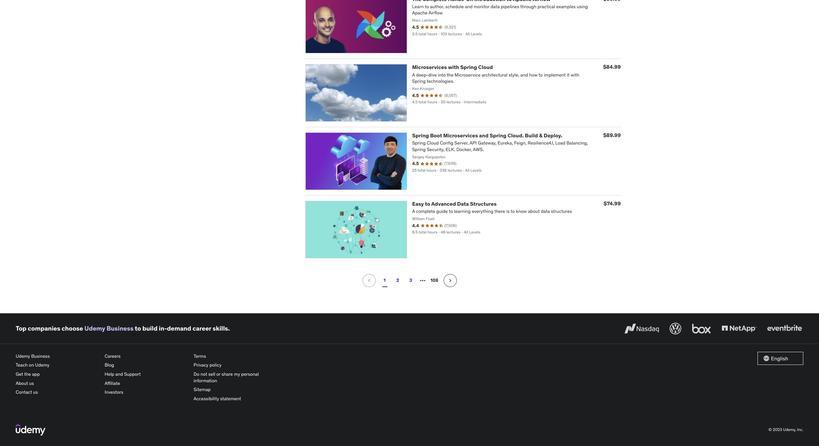Task type: locate. For each thing, give the bounding box(es) containing it.
microservices
[[412, 64, 447, 70], [444, 132, 478, 139]]

2 vertical spatial udemy
[[35, 362, 50, 368]]

udemy right the choose
[[85, 325, 105, 333]]

udemy business link up get the app link
[[16, 352, 99, 361]]

top
[[16, 325, 26, 333]]

and for support
[[115, 371, 123, 377]]

$89.99
[[604, 132, 621, 138]]

ellipsis image
[[419, 277, 427, 285]]

terms
[[194, 353, 206, 359]]

spring left cloud.
[[490, 132, 507, 139]]

and left cloud.
[[480, 132, 489, 139]]

policy
[[210, 362, 222, 368]]

$74.99
[[604, 200, 621, 207]]

statement
[[220, 396, 241, 402]]

udemy,
[[784, 427, 797, 432]]

1 horizontal spatial spring
[[461, 64, 477, 70]]

1 horizontal spatial business
[[107, 325, 134, 333]]

sitemap
[[194, 387, 211, 393]]

0 horizontal spatial business
[[31, 353, 50, 359]]

business up 'careers'
[[107, 325, 134, 333]]

help
[[105, 371, 114, 377]]

udemy up teach
[[16, 353, 30, 359]]

us right contact
[[33, 389, 38, 395]]

us
[[29, 380, 34, 386], [33, 389, 38, 395]]

and inside careers blog help and support affiliate investors
[[115, 371, 123, 377]]

udemy business link
[[85, 325, 134, 333], [16, 352, 99, 361]]

spring boot microservices and spring cloud. build & deploy.
[[412, 132, 563, 139]]

1 vertical spatial udemy business link
[[16, 352, 99, 361]]

personal
[[241, 371, 259, 377]]

3 link
[[405, 274, 418, 287]]

2023
[[773, 427, 783, 432]]

app
[[32, 371, 40, 377]]

and for spring
[[480, 132, 489, 139]]

my
[[234, 371, 240, 377]]

0 horizontal spatial and
[[115, 371, 123, 377]]

and
[[480, 132, 489, 139], [115, 371, 123, 377]]

business up on
[[31, 353, 50, 359]]

business
[[107, 325, 134, 333], [31, 353, 50, 359]]

0 vertical spatial to
[[425, 201, 431, 207]]

udemy
[[85, 325, 105, 333], [16, 353, 30, 359], [35, 362, 50, 368]]

1 horizontal spatial to
[[425, 201, 431, 207]]

in-
[[159, 325, 167, 333]]

privacy policy link
[[194, 361, 278, 370]]

1 horizontal spatial and
[[480, 132, 489, 139]]

not
[[201, 371, 207, 377]]

microservices right boot
[[444, 132, 478, 139]]

1
[[384, 278, 386, 284]]

investors link
[[105, 388, 188, 397]]

0 horizontal spatial udemy
[[16, 353, 30, 359]]

microservices left with
[[412, 64, 447, 70]]

1 vertical spatial udemy
[[16, 353, 30, 359]]

us right "about" on the left
[[29, 380, 34, 386]]

about us link
[[16, 379, 99, 388]]

0 vertical spatial udemy business link
[[85, 325, 134, 333]]

to right the easy
[[425, 201, 431, 207]]

english
[[772, 355, 789, 362]]

0 vertical spatial udemy
[[85, 325, 105, 333]]

1 vertical spatial business
[[31, 353, 50, 359]]

udemy image
[[16, 425, 46, 436]]

0 vertical spatial business
[[107, 325, 134, 333]]

netapp image
[[721, 322, 759, 336]]

help and support link
[[105, 370, 188, 379]]

teach on udemy link
[[16, 361, 99, 370]]

0 vertical spatial and
[[480, 132, 489, 139]]

1 horizontal spatial udemy
[[35, 362, 50, 368]]

careers blog help and support affiliate investors
[[105, 353, 141, 395]]

1 vertical spatial us
[[33, 389, 38, 395]]

companies
[[28, 325, 60, 333]]

to left "build"
[[135, 325, 141, 333]]

to
[[425, 201, 431, 207], [135, 325, 141, 333]]

sell
[[209, 371, 215, 377]]

udemy right on
[[35, 362, 50, 368]]

information
[[194, 378, 217, 384]]

0 horizontal spatial to
[[135, 325, 141, 333]]

nasdaq image
[[623, 322, 661, 336]]

3
[[410, 278, 413, 284]]

udemy business link up 'careers'
[[85, 325, 134, 333]]

english button
[[758, 352, 804, 365]]

easy
[[412, 201, 424, 207]]

build
[[525, 132, 538, 139]]

2 horizontal spatial udemy
[[85, 325, 105, 333]]

and right help at left bottom
[[115, 371, 123, 377]]

spring left boot
[[412, 132, 429, 139]]

contact us link
[[16, 388, 99, 397]]

structures
[[470, 201, 497, 207]]

spring right with
[[461, 64, 477, 70]]

next page image
[[447, 277, 454, 284]]

1 vertical spatial and
[[115, 371, 123, 377]]

spring
[[461, 64, 477, 70], [412, 132, 429, 139], [490, 132, 507, 139]]

microservices with spring cloud
[[412, 64, 493, 70]]

udemy business teach on udemy get the app about us contact us
[[16, 353, 50, 395]]

boot
[[430, 132, 442, 139]]

data
[[458, 201, 469, 207]]

small image
[[764, 355, 770, 362]]

careers
[[105, 353, 121, 359]]

accessibility
[[194, 396, 219, 402]]

on
[[29, 362, 34, 368]]



Task type: vqa. For each thing, say whether or not it's contained in the screenshot.
'$9.99' to the right
no



Task type: describe. For each thing, give the bounding box(es) containing it.
terms privacy policy do not sell or share my personal information sitemap accessibility statement
[[194, 353, 259, 402]]

eventbrite image
[[766, 322, 804, 336]]

blog link
[[105, 361, 188, 370]]

career
[[193, 325, 211, 333]]

spring boot microservices and spring cloud. build & deploy. link
[[412, 132, 563, 139]]

2 horizontal spatial spring
[[490, 132, 507, 139]]

box image
[[691, 322, 713, 336]]

0 vertical spatial us
[[29, 380, 34, 386]]

easy to advanced data structures
[[412, 201, 497, 207]]

share
[[222, 371, 233, 377]]

careers link
[[105, 352, 188, 361]]

demand
[[167, 325, 191, 333]]

easy to advanced data structures link
[[412, 201, 497, 207]]

build
[[143, 325, 158, 333]]

© 2023 udemy, inc.
[[769, 427, 804, 432]]

&
[[540, 132, 543, 139]]

©
[[769, 427, 772, 432]]

contact
[[16, 389, 32, 395]]

2 link
[[392, 274, 405, 287]]

blog
[[105, 362, 114, 368]]

$84.99
[[604, 64, 621, 70]]

with
[[448, 64, 459, 70]]

investors
[[105, 389, 123, 395]]

microservices with spring cloud link
[[412, 64, 493, 70]]

get
[[16, 371, 23, 377]]

support
[[124, 371, 141, 377]]

cloud.
[[508, 132, 524, 139]]

inc.
[[798, 427, 804, 432]]

1 vertical spatial to
[[135, 325, 141, 333]]

do
[[194, 371, 200, 377]]

terms link
[[194, 352, 278, 361]]

0 vertical spatial microservices
[[412, 64, 447, 70]]

the
[[24, 371, 31, 377]]

2
[[397, 278, 399, 284]]

or
[[217, 371, 221, 377]]

teach
[[16, 362, 28, 368]]

cloud
[[479, 64, 493, 70]]

do not sell or share my personal information button
[[194, 370, 278, 386]]

0 horizontal spatial spring
[[412, 132, 429, 139]]

skills.
[[213, 325, 230, 333]]

get the app link
[[16, 370, 99, 379]]

advanced
[[432, 201, 456, 207]]

top companies choose udemy business to build in-demand career skills.
[[16, 325, 230, 333]]

deploy.
[[544, 132, 563, 139]]

previous page image
[[366, 277, 373, 284]]

sitemap link
[[194, 386, 278, 395]]

affiliate link
[[105, 379, 188, 388]]

1 link
[[378, 274, 392, 287]]

affiliate
[[105, 380, 120, 386]]

1 vertical spatial microservices
[[444, 132, 478, 139]]

about
[[16, 380, 28, 386]]

privacy
[[194, 362, 209, 368]]

108
[[431, 278, 439, 284]]

business inside udemy business teach on udemy get the app about us contact us
[[31, 353, 50, 359]]

accessibility statement link
[[194, 395, 278, 404]]

volkswagen image
[[669, 322, 683, 336]]

choose
[[62, 325, 83, 333]]



